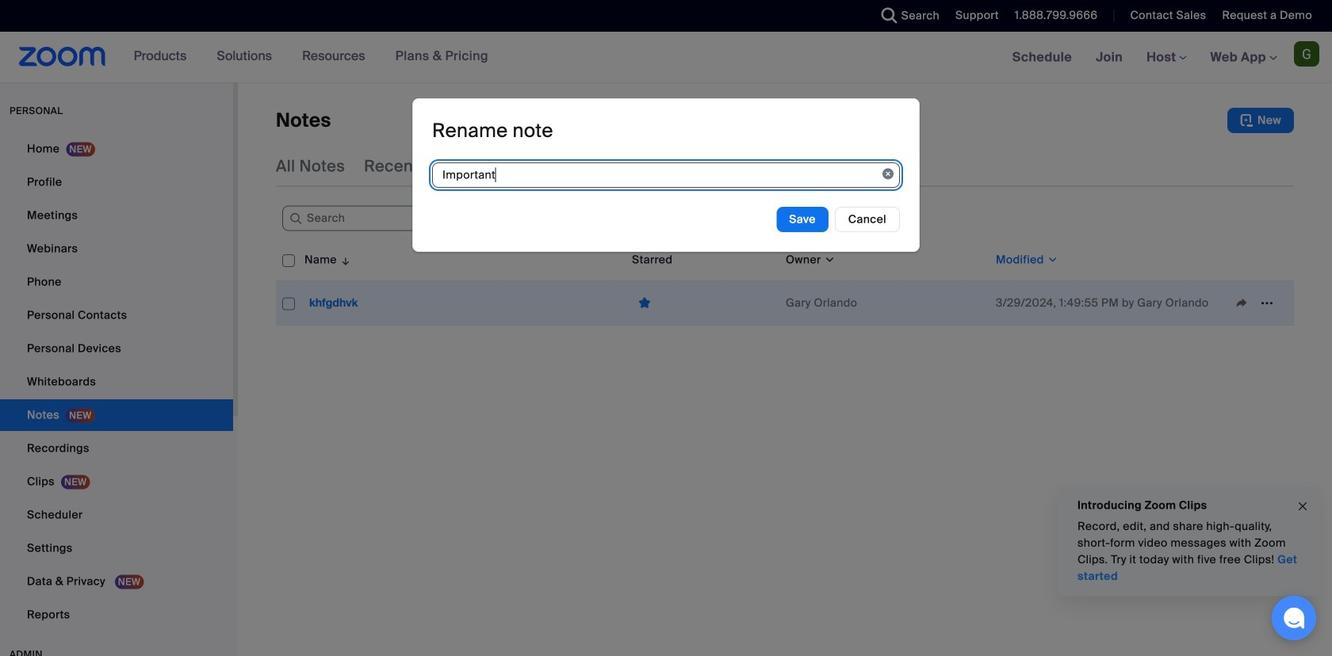 Task type: vqa. For each thing, say whether or not it's contained in the screenshot.
left Contacts
no



Task type: locate. For each thing, give the bounding box(es) containing it.
Search text field
[[282, 206, 489, 231]]

application
[[276, 240, 1295, 326], [632, 291, 774, 316]]

close image
[[1297, 498, 1310, 516]]

product information navigation
[[122, 32, 501, 83]]

heading
[[432, 119, 554, 143]]

dialog
[[413, 99, 920, 252]]

arrow down image
[[337, 251, 352, 270]]

tabs of all notes page tab list
[[276, 146, 784, 187]]

banner
[[0, 32, 1333, 84]]



Task type: describe. For each thing, give the bounding box(es) containing it.
meetings navigation
[[1001, 32, 1333, 84]]

open chat image
[[1284, 608, 1306, 630]]

personal menu menu
[[0, 133, 233, 633]]

Note title text field
[[432, 163, 900, 188]]



